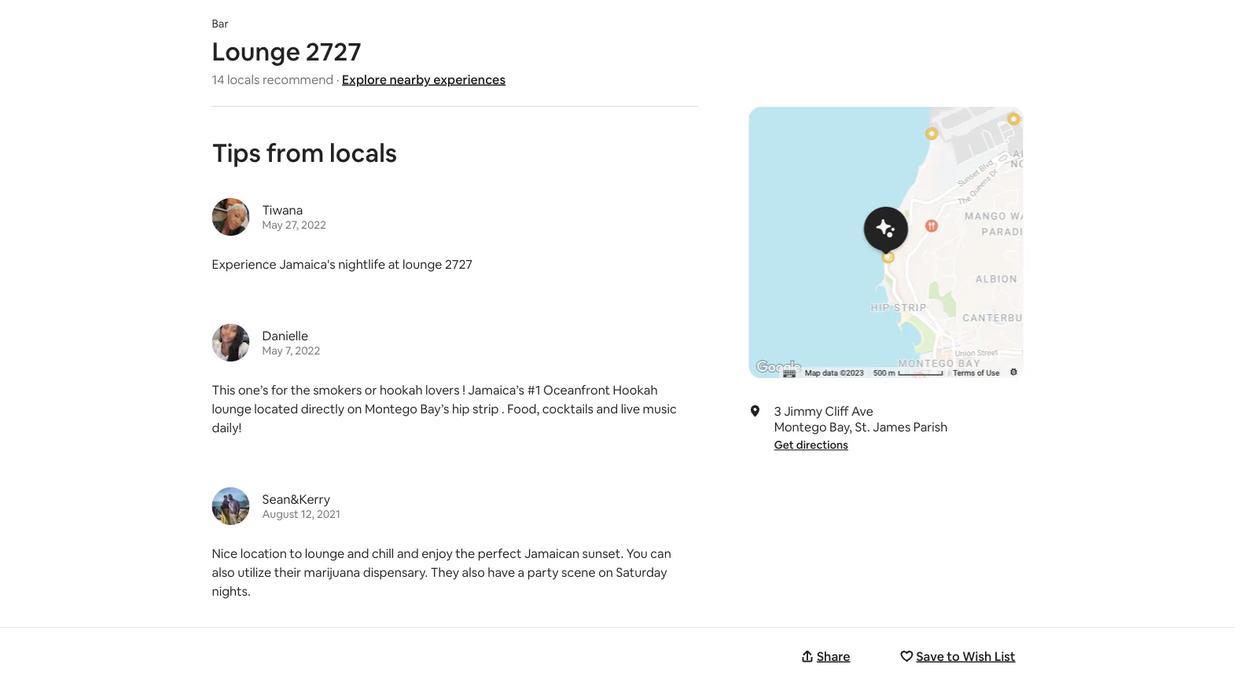 Task type: vqa. For each thing, say whether or not it's contained in the screenshot.
"Support & Resources" at the right bottom
no



Task type: describe. For each thing, give the bounding box(es) containing it.
nice
[[212, 545, 238, 561]]

experience jamaica's nightlife at lounge 2727
[[212, 256, 472, 272]]

terms of use link
[[953, 368, 1000, 378]]

tiwana image
[[212, 198, 250, 236]]

3
[[774, 403, 781, 419]]

saturday
[[616, 564, 667, 580]]

directly
[[301, 401, 345, 417]]

500 m button
[[869, 367, 948, 379]]

nearby
[[389, 71, 431, 87]]

hookah
[[380, 382, 423, 398]]

google image
[[753, 358, 805, 378]]

0 horizontal spatial and
[[347, 545, 369, 561]]

2021
[[317, 507, 340, 521]]

located
[[254, 401, 298, 417]]

save to wish list button
[[897, 641, 1023, 672]]

tiwana may 27, 2022
[[262, 202, 326, 232]]

montego inside this one's for the smokers or hookah lovers ! jamaica's #1 oceanfront hookah lounge located directly on montego bay's hip strip . food, cocktails and live music daily!
[[365, 401, 417, 417]]

hip
[[452, 401, 470, 417]]

7,
[[285, 344, 293, 358]]

dispensary.
[[363, 564, 428, 580]]

recommend
[[263, 71, 334, 87]]

get directions link
[[774, 438, 848, 452]]

oceanfront
[[543, 382, 610, 398]]

1 horizontal spatial locals
[[329, 136, 397, 169]]

food,
[[507, 401, 540, 417]]

1 horizontal spatial and
[[397, 545, 419, 561]]

their
[[274, 564, 301, 580]]

jimmy
[[784, 403, 822, 419]]

lounge inside nice location to lounge and chill and enjoy the perfect jamaican sunset. you can also utilize their marijuana dispensary. they also have a party scene on saturday nights.
[[305, 545, 344, 561]]

this
[[212, 382, 235, 398]]

nightlife
[[338, 256, 385, 272]]

bay,
[[829, 419, 852, 435]]

experiences
[[433, 71, 506, 87]]

nice location to lounge and chill and enjoy the perfect jamaican sunset. you can also utilize their marijuana dispensary. they also have a party scene on saturday nights.
[[212, 545, 671, 599]]

3 jimmy cliff ave montego bay, st. james parish get directions
[[774, 403, 948, 452]]

!
[[462, 382, 465, 398]]

marijuana
[[304, 564, 360, 580]]

cliff
[[825, 403, 849, 419]]

utilize
[[238, 564, 271, 580]]

map
[[805, 368, 821, 378]]

this one's for the smokers or hookah lovers ! jamaica's #1 oceanfront hookah lounge located directly on montego bay's hip strip . food, cocktails and live music daily!
[[212, 382, 677, 436]]

or
[[365, 382, 377, 398]]

jamaican
[[524, 545, 580, 561]]

save to wish list
[[916, 648, 1015, 664]]

bar lounge 2727 14 locals recommend · explore nearby experiences
[[212, 17, 506, 87]]

report errors in the road map or imagery to google image
[[1009, 367, 1018, 377]]

perfect
[[478, 545, 522, 561]]

map data ©2023
[[805, 368, 864, 378]]

of
[[977, 368, 984, 378]]

may for danielle
[[262, 344, 283, 358]]

directions
[[796, 438, 848, 452]]

music
[[643, 401, 677, 417]]

cocktails
[[542, 401, 594, 417]]

smokers
[[313, 382, 362, 398]]

terms of use
[[953, 368, 1000, 378]]

1 vertical spatial 2727
[[445, 256, 472, 272]]

to inside nice location to lounge and chill and enjoy the perfect jamaican sunset. you can also utilize their marijuana dispensary. they also have a party scene on saturday nights.
[[290, 545, 302, 561]]

a
[[518, 564, 525, 580]]

james
[[873, 419, 911, 435]]

·
[[336, 71, 339, 87]]

location
[[240, 545, 287, 561]]

hookah
[[613, 382, 658, 398]]

bar
[[212, 17, 229, 31]]

have
[[488, 564, 515, 580]]

on inside this one's for the smokers or hookah lovers ! jamaica's #1 oceanfront hookah lounge located directly on montego bay's hip strip . food, cocktails and live music daily!
[[347, 401, 362, 417]]

for
[[271, 382, 288, 398]]

strip
[[473, 401, 499, 417]]

august
[[262, 507, 299, 521]]

nights.
[[212, 583, 250, 599]]

explore nearby experiences button
[[342, 71, 506, 87]]

party
[[527, 564, 559, 580]]

m
[[888, 368, 895, 378]]

one's
[[238, 382, 268, 398]]

keyboard shortcuts image
[[783, 370, 796, 378]]

2 also from the left
[[462, 564, 485, 580]]

danielle image
[[212, 324, 250, 362]]

wish
[[962, 648, 992, 664]]

they
[[431, 564, 459, 580]]



Task type: locate. For each thing, give the bounding box(es) containing it.
0 vertical spatial to
[[290, 545, 302, 561]]

to up their
[[290, 545, 302, 561]]

2022
[[301, 218, 326, 232], [295, 344, 320, 358]]

1 horizontal spatial also
[[462, 564, 485, 580]]

1 vertical spatial lounge
[[212, 401, 251, 417]]

enjoy
[[421, 545, 453, 561]]

1 vertical spatial to
[[947, 648, 960, 664]]

may left 7,
[[262, 344, 283, 358]]

explore
[[342, 71, 387, 87]]

locals
[[227, 71, 260, 87], [329, 136, 397, 169]]

at
[[388, 256, 400, 272]]

locals inside the bar lounge 2727 14 locals recommend · explore nearby experiences
[[227, 71, 260, 87]]

sean&kerry august 12, 2021
[[262, 491, 340, 521]]

0 vertical spatial 2022
[[301, 218, 326, 232]]

jamaica's
[[468, 382, 524, 398]]

1 vertical spatial montego
[[774, 419, 827, 435]]

and left chill
[[347, 545, 369, 561]]

©2023
[[840, 368, 864, 378]]

the inside nice location to lounge and chill and enjoy the perfect jamaican sunset. you can also utilize their marijuana dispensary. they also have a party scene on saturday nights.
[[455, 545, 475, 561]]

on inside nice location to lounge and chill and enjoy the perfect jamaican sunset. you can also utilize their marijuana dispensary. they also have a party scene on saturday nights.
[[598, 564, 613, 580]]

1 vertical spatial 2022
[[295, 344, 320, 358]]

may inside danielle may 7, 2022
[[262, 344, 283, 358]]

experience
[[212, 256, 276, 272]]

tips
[[212, 136, 261, 169]]

2022 right 27, on the top left of the page
[[301, 218, 326, 232]]

1 also from the left
[[212, 564, 235, 580]]

share
[[817, 648, 850, 664]]

tips from locals
[[212, 136, 397, 169]]

2727
[[306, 35, 362, 68], [445, 256, 472, 272]]

0 horizontal spatial also
[[212, 564, 235, 580]]

on down 'smokers'
[[347, 401, 362, 417]]

also
[[212, 564, 235, 580], [462, 564, 485, 580]]

daily!
[[212, 420, 242, 436]]

ave
[[851, 403, 873, 419]]

sean&kerry
[[262, 491, 330, 507]]

0 vertical spatial may
[[262, 218, 283, 232]]

0 vertical spatial on
[[347, 401, 362, 417]]

may for tiwana
[[262, 218, 283, 232]]

can
[[650, 545, 671, 561]]

0 horizontal spatial locals
[[227, 71, 260, 87]]

montego inside 3 jimmy cliff ave montego bay, st. james parish get directions
[[774, 419, 827, 435]]

to inside button
[[947, 648, 960, 664]]

map region
[[623, 103, 1025, 505]]

12,
[[301, 507, 314, 521]]

0 vertical spatial the
[[291, 382, 310, 398]]

may left 27, on the top left of the page
[[262, 218, 283, 232]]

tiwana
[[262, 202, 303, 218]]

jamaica's
[[279, 256, 335, 272]]

0 horizontal spatial on
[[347, 401, 362, 417]]

lounge up "daily!"
[[212, 401, 251, 417]]

2 horizontal spatial and
[[596, 401, 618, 417]]

lounge
[[212, 35, 300, 68]]

the
[[291, 382, 310, 398], [455, 545, 475, 561]]

the up they
[[455, 545, 475, 561]]

0 vertical spatial lounge
[[403, 256, 442, 272]]

use
[[986, 368, 1000, 378]]

1 vertical spatial may
[[262, 344, 283, 358]]

0 horizontal spatial 2727
[[306, 35, 362, 68]]

list
[[994, 648, 1015, 664]]

1 horizontal spatial to
[[947, 648, 960, 664]]

the inside this one's for the smokers or hookah lovers ! jamaica's #1 oceanfront hookah lounge located directly on montego bay's hip strip . food, cocktails and live music daily!
[[291, 382, 310, 398]]

also down nice
[[212, 564, 235, 580]]

st.
[[855, 419, 870, 435]]

sean&kerry image
[[212, 488, 250, 525]]

and inside this one's for the smokers or hookah lovers ! jamaica's #1 oceanfront hookah lounge located directly on montego bay's hip strip . food, cocktails and live music daily!
[[596, 401, 618, 417]]

live
[[621, 401, 640, 417]]

and up dispensary.
[[397, 545, 419, 561]]

.
[[502, 401, 504, 417]]

1 horizontal spatial the
[[455, 545, 475, 561]]

0 horizontal spatial lounge
[[212, 401, 251, 417]]

lovers
[[425, 382, 460, 398]]

1 horizontal spatial 2727
[[445, 256, 472, 272]]

lounge right at
[[403, 256, 442, 272]]

2727 inside the bar lounge 2727 14 locals recommend · explore nearby experiences
[[306, 35, 362, 68]]

2022 inside tiwana may 27, 2022
[[301, 218, 326, 232]]

2022 right 7,
[[295, 344, 320, 358]]

and
[[596, 401, 618, 417], [347, 545, 369, 561], [397, 545, 419, 561]]

1 horizontal spatial montego
[[774, 419, 827, 435]]

to right save
[[947, 648, 960, 664]]

1 vertical spatial on
[[598, 564, 613, 580]]

27,
[[285, 218, 299, 232]]

montego down hookah
[[365, 401, 417, 417]]

0 horizontal spatial to
[[290, 545, 302, 561]]

get
[[774, 438, 794, 452]]

may
[[262, 218, 283, 232], [262, 344, 283, 358]]

chill
[[372, 545, 394, 561]]

2727 right at
[[445, 256, 472, 272]]

montego
[[365, 401, 417, 417], [774, 419, 827, 435]]

lounge up marijuana
[[305, 545, 344, 561]]

danielle image
[[212, 324, 250, 362]]

save
[[916, 648, 944, 664]]

#1
[[527, 382, 541, 398]]

500 m
[[873, 368, 897, 378]]

1 vertical spatial the
[[455, 545, 475, 561]]

parish
[[913, 419, 948, 435]]

sunset.
[[582, 545, 624, 561]]

locals right from
[[329, 136, 397, 169]]

bay's
[[420, 401, 449, 417]]

2022 for tiwana
[[301, 218, 326, 232]]

may inside tiwana may 27, 2022
[[262, 218, 283, 232]]

2022 for danielle
[[295, 344, 320, 358]]

1 vertical spatial locals
[[329, 136, 397, 169]]

terms
[[953, 368, 975, 378]]

montego up get directions link
[[774, 419, 827, 435]]

500
[[873, 368, 887, 378]]

danielle may 7, 2022
[[262, 328, 320, 358]]

0 vertical spatial montego
[[365, 401, 417, 417]]

share button
[[798, 641, 858, 672]]

also left have
[[462, 564, 485, 580]]

1 may from the top
[[262, 218, 283, 232]]

to
[[290, 545, 302, 561], [947, 648, 960, 664]]

danielle
[[262, 328, 308, 344]]

2 horizontal spatial lounge
[[403, 256, 442, 272]]

scene
[[561, 564, 596, 580]]

0 vertical spatial 2727
[[306, 35, 362, 68]]

2 vertical spatial lounge
[[305, 545, 344, 561]]

on down sunset.
[[598, 564, 613, 580]]

and left live
[[596, 401, 618, 417]]

lounge inside this one's for the smokers or hookah lovers ! jamaica's #1 oceanfront hookah lounge located directly on montego bay's hip strip . food, cocktails and live music daily!
[[212, 401, 251, 417]]

2 may from the top
[[262, 344, 283, 358]]

1 horizontal spatial lounge
[[305, 545, 344, 561]]

you
[[626, 545, 648, 561]]

0 horizontal spatial the
[[291, 382, 310, 398]]

data
[[822, 368, 838, 378]]

2022 inside danielle may 7, 2022
[[295, 344, 320, 358]]

2727 up ·
[[306, 35, 362, 68]]

locals right 14
[[227, 71, 260, 87]]

tiwana image
[[212, 198, 250, 236]]

0 vertical spatial locals
[[227, 71, 260, 87]]

the right for
[[291, 382, 310, 398]]

14
[[212, 71, 224, 87]]

sean&kerry image
[[212, 488, 250, 525]]

0 horizontal spatial montego
[[365, 401, 417, 417]]

1 horizontal spatial on
[[598, 564, 613, 580]]



